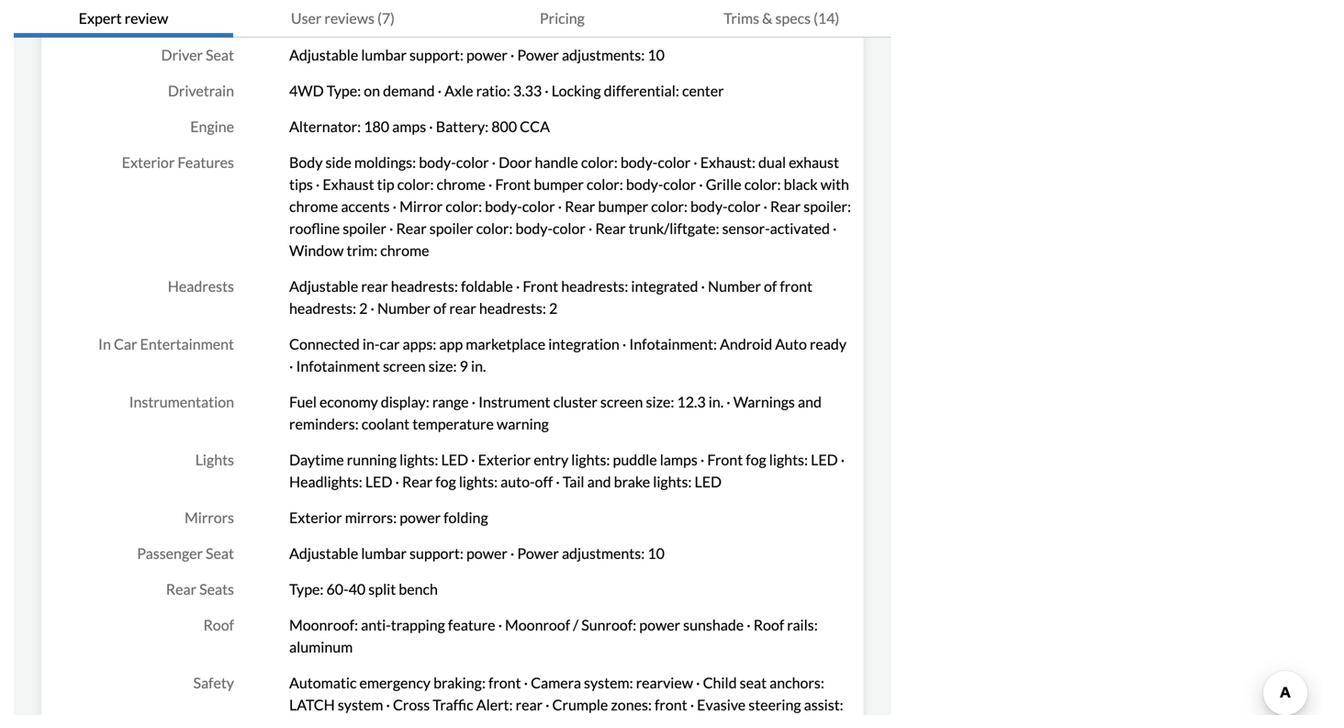 Task type: locate. For each thing, give the bounding box(es) containing it.
mirrors
[[185, 509, 234, 527]]

instrument
[[479, 393, 551, 411]]

1 10 from the top
[[648, 46, 665, 64]]

10
[[648, 46, 665, 64], [648, 545, 665, 563]]

seat right "driver"
[[206, 46, 234, 64]]

0 horizontal spatial of
[[434, 299, 447, 317]]

2 lumbar from the top
[[361, 545, 407, 563]]

adjustable for headrests
[[289, 277, 358, 295]]

brake
[[614, 473, 651, 491]]

front down door
[[495, 175, 531, 193]]

activated
[[770, 220, 830, 237]]

screen down car
[[383, 357, 426, 375]]

2 adjustable from the top
[[289, 277, 358, 295]]

front right lamps
[[708, 451, 743, 469]]

spoiler:
[[804, 198, 852, 215]]

and right warnings
[[798, 393, 822, 411]]

1 seat from the top
[[206, 46, 234, 64]]

0 horizontal spatial spoiler
[[343, 220, 387, 237]]

daytime running lights: led · exterior entry lights: puddle lamps · front fog lights: led · headlights: led · rear fog lights: auto-off · tail and brake lights: led
[[289, 451, 845, 491]]

0 vertical spatial adjustable
[[289, 46, 358, 64]]

1 adjustments: from the top
[[562, 46, 645, 64]]

exterior left features
[[122, 153, 175, 171]]

0 vertical spatial seat
[[206, 46, 234, 64]]

1 vertical spatial number
[[378, 299, 431, 317]]

power right sunroof:
[[640, 616, 681, 634]]

0 vertical spatial front
[[495, 175, 531, 193]]

display:
[[381, 393, 430, 411]]

1 vertical spatial lumbar
[[361, 545, 407, 563]]

2 horizontal spatial exterior
[[478, 451, 531, 469]]

camera
[[531, 674, 581, 692]]

chrome
[[437, 175, 486, 193], [289, 198, 338, 215], [381, 242, 429, 260]]

side
[[326, 153, 352, 171]]

adjustable lumbar support: power · power adjustments: 10 for passenger seat
[[289, 545, 665, 563]]

1 horizontal spatial type:
[[327, 82, 361, 100]]

1 vertical spatial front
[[523, 277, 559, 295]]

lumbar down (7)
[[361, 46, 407, 64]]

and right tail
[[588, 473, 611, 491]]

2 up in-
[[359, 299, 368, 317]]

adjustments: up sunroof:
[[562, 545, 645, 563]]

tips
[[289, 175, 313, 193]]

number up car
[[378, 299, 431, 317]]

exterior for exterior features
[[122, 153, 175, 171]]

1 horizontal spatial and
[[798, 393, 822, 411]]

0 horizontal spatial 2
[[359, 299, 368, 317]]

0 vertical spatial exterior
[[122, 153, 175, 171]]

lights: right running
[[400, 451, 439, 469]]

of up 'auto'
[[764, 277, 777, 295]]

0 vertical spatial support:
[[410, 46, 464, 64]]

in. right 9 at the left of the page
[[471, 357, 486, 375]]

2 vertical spatial rear
[[516, 696, 543, 714]]

0 vertical spatial 10
[[648, 46, 665, 64]]

front up alert:
[[489, 674, 521, 692]]

chrome up roofline
[[289, 198, 338, 215]]

user reviews (7)
[[291, 9, 395, 27]]

0 vertical spatial front
[[780, 277, 813, 295]]

rear up activated
[[771, 198, 801, 215]]

0 horizontal spatial size:
[[429, 357, 457, 375]]

and inside daytime running lights: led · exterior entry lights: puddle lamps · front fog lights: led · headlights: led · rear fog lights: auto-off · tail and brake lights: led
[[588, 473, 611, 491]]

fuel
[[289, 393, 317, 411]]

black
[[784, 175, 818, 193]]

1 horizontal spatial in.
[[709, 393, 724, 411]]

expert review
[[79, 9, 168, 27]]

0 vertical spatial lumbar
[[361, 46, 407, 64]]

0 vertical spatial rear
[[361, 277, 388, 295]]

rails:
[[788, 616, 818, 634]]

automatic emergency braking: front · camera system: rearview · child seat anchors: latch system · cross traffic alert: rear · crumple zones: front · evasive steering assist
[[289, 674, 844, 716]]

·
[[511, 46, 515, 64], [438, 82, 442, 100], [545, 82, 549, 100], [429, 118, 433, 136], [492, 153, 496, 171], [694, 153, 698, 171], [316, 175, 320, 193], [489, 175, 493, 193], [699, 175, 703, 193], [393, 198, 397, 215], [558, 198, 562, 215], [764, 198, 768, 215], [389, 220, 394, 237], [589, 220, 593, 237], [833, 220, 837, 237], [516, 277, 520, 295], [701, 277, 705, 295], [371, 299, 375, 317], [623, 335, 627, 353], [289, 357, 293, 375], [472, 393, 476, 411], [727, 393, 731, 411], [471, 451, 475, 469], [701, 451, 705, 469], [841, 451, 845, 469], [395, 473, 399, 491], [556, 473, 560, 491], [511, 545, 515, 563], [498, 616, 502, 634], [747, 616, 751, 634], [524, 674, 528, 692], [696, 674, 700, 692], [386, 696, 390, 714], [546, 696, 550, 714], [691, 696, 695, 714]]

0 vertical spatial size:
[[429, 357, 457, 375]]

chrome up mirror
[[437, 175, 486, 193]]

auto
[[776, 335, 807, 353]]

seat
[[740, 674, 767, 692]]

bumper up trunk/liftgate:
[[598, 198, 649, 215]]

2 horizontal spatial front
[[780, 277, 813, 295]]

1 vertical spatial fog
[[436, 473, 456, 491]]

12.3
[[677, 393, 706, 411]]

1 horizontal spatial fog
[[746, 451, 767, 469]]

0 vertical spatial chrome
[[437, 175, 486, 193]]

rear left trunk/liftgate:
[[596, 220, 626, 237]]

2 support: from the top
[[410, 545, 464, 563]]

1 vertical spatial power
[[517, 545, 559, 563]]

roofline
[[289, 220, 340, 237]]

pricing tab
[[453, 0, 672, 38]]

infotainment:
[[630, 335, 717, 353]]

bumper
[[534, 175, 584, 193], [598, 198, 649, 215]]

rear seats
[[166, 581, 234, 599]]

1 vertical spatial front
[[489, 674, 521, 692]]

integration
[[549, 335, 620, 353]]

1 horizontal spatial front
[[655, 696, 688, 714]]

rear
[[361, 277, 388, 295], [450, 299, 477, 317], [516, 696, 543, 714]]

2 horizontal spatial rear
[[516, 696, 543, 714]]

adjustable up 4wd
[[289, 46, 358, 64]]

1 horizontal spatial size:
[[646, 393, 675, 411]]

size: left 9 at the left of the page
[[429, 357, 457, 375]]

1 horizontal spatial roof
[[754, 616, 785, 634]]

0 vertical spatial bumper
[[534, 175, 584, 193]]

exterior down headlights:
[[289, 509, 342, 527]]

in. inside fuel economy display: range · instrument cluster screen size: 12.3 in. · warnings and reminders: coolant temperature warning
[[709, 393, 724, 411]]

seat up seats at bottom left
[[206, 545, 234, 563]]

rear down trim:
[[361, 277, 388, 295]]

2 roof from the left
[[754, 616, 785, 634]]

rear down foldable in the top of the page
[[450, 299, 477, 317]]

tab list containing expert review
[[14, 0, 892, 38]]

lights:
[[400, 451, 439, 469], [572, 451, 610, 469], [770, 451, 808, 469], [459, 473, 498, 491], [653, 473, 692, 491]]

1 vertical spatial adjustable
[[289, 277, 358, 295]]

support:
[[410, 46, 464, 64], [410, 545, 464, 563]]

size: inside "connected in-car apps: app marketplace integration · infotainment: android auto ready · infotainment screen size: 9 in."
[[429, 357, 457, 375]]

2 vertical spatial front
[[708, 451, 743, 469]]

front down activated
[[780, 277, 813, 295]]

on
[[364, 82, 380, 100]]

1 roof from the left
[[203, 616, 234, 634]]

expert review tab
[[14, 0, 233, 38]]

4wd
[[289, 82, 324, 100]]

2 adjustable lumbar support: power · power adjustments: 10 from the top
[[289, 545, 665, 563]]

in-
[[363, 335, 380, 353]]

roof left rails:
[[754, 616, 785, 634]]

1 adjustable from the top
[[289, 46, 358, 64]]

0 horizontal spatial and
[[588, 473, 611, 491]]

2 spoiler from the left
[[430, 220, 474, 237]]

1 vertical spatial rear
[[450, 299, 477, 317]]

in car entertainment
[[98, 335, 234, 353]]

instrumentation
[[129, 393, 234, 411]]

chrome right trim:
[[381, 242, 429, 260]]

rear down mirror
[[396, 220, 427, 237]]

0 vertical spatial number
[[708, 277, 761, 295]]

type: left on
[[327, 82, 361, 100]]

drivetrain
[[168, 82, 234, 100]]

foldable
[[461, 277, 513, 295]]

1 support: from the top
[[410, 46, 464, 64]]

2 2 from the left
[[549, 299, 558, 317]]

adjustable lumbar support: power · power adjustments: 10 down folding
[[289, 545, 665, 563]]

3.33
[[513, 82, 542, 100]]

0 horizontal spatial type:
[[289, 581, 324, 599]]

0 vertical spatial fog
[[746, 451, 767, 469]]

of up app
[[434, 299, 447, 317]]

fuel economy display: range · instrument cluster screen size: 12.3 in. · warnings and reminders: coolant temperature warning
[[289, 393, 822, 433]]

adjustable lumbar support: power · power adjustments: 10
[[289, 46, 665, 64], [289, 545, 665, 563]]

1 lumbar from the top
[[361, 46, 407, 64]]

0 horizontal spatial rear
[[361, 277, 388, 295]]

marketplace
[[466, 335, 546, 353]]

1 vertical spatial in.
[[709, 393, 724, 411]]

bumper down handle on the left top of page
[[534, 175, 584, 193]]

10 down brake
[[648, 545, 665, 563]]

spoiler down accents
[[343, 220, 387, 237]]

0 vertical spatial and
[[798, 393, 822, 411]]

0 horizontal spatial roof
[[203, 616, 234, 634]]

lumbar up split
[[361, 545, 407, 563]]

exterior up auto- on the bottom
[[478, 451, 531, 469]]

tail
[[563, 473, 585, 491]]

adjustable inside adjustable rear headrests: foldable · front headrests: integrated · number of front headrests: 2 · number of rear headrests: 2
[[289, 277, 358, 295]]

2 seat from the top
[[206, 545, 234, 563]]

screen inside "connected in-car apps: app marketplace integration · infotainment: android auto ready · infotainment screen size: 9 in."
[[383, 357, 426, 375]]

spoiler down mirror
[[430, 220, 474, 237]]

0 vertical spatial of
[[764, 277, 777, 295]]

0 horizontal spatial in.
[[471, 357, 486, 375]]

adjustments: up locking
[[562, 46, 645, 64]]

1 power from the top
[[517, 46, 559, 64]]

1 vertical spatial adjustable lumbar support: power · power adjustments: 10
[[289, 545, 665, 563]]

adjustable down window in the left of the page
[[289, 277, 358, 295]]

support: up bench
[[410, 545, 464, 563]]

rear up exterior mirrors: power folding on the left of page
[[402, 473, 433, 491]]

color:
[[581, 153, 618, 171], [397, 175, 434, 193], [587, 175, 624, 193], [745, 175, 781, 193], [446, 198, 482, 215], [651, 198, 688, 215], [476, 220, 513, 237]]

1 vertical spatial and
[[588, 473, 611, 491]]

trim:
[[347, 242, 378, 260]]

1 vertical spatial size:
[[646, 393, 675, 411]]

1 horizontal spatial exterior
[[289, 509, 342, 527]]

size:
[[429, 357, 457, 375], [646, 393, 675, 411]]

number up 'android'
[[708, 277, 761, 295]]

lumbar for passenger seat
[[361, 545, 407, 563]]

size: left 12.3
[[646, 393, 675, 411]]

adjustments: for driver seat
[[562, 46, 645, 64]]

2 vertical spatial chrome
[[381, 242, 429, 260]]

2 10 from the top
[[648, 545, 665, 563]]

exterior for exterior mirrors: power folding
[[289, 509, 342, 527]]

1 vertical spatial bumper
[[598, 198, 649, 215]]

1 vertical spatial support:
[[410, 545, 464, 563]]

1 horizontal spatial screen
[[601, 393, 643, 411]]

roof down seats at bottom left
[[203, 616, 234, 634]]

front inside body side moldings: body-color · door handle color: body-color · exhaust: dual exhaust tips · exhaust tip color: chrome · front bumper color: body-color · grille color: black with chrome accents · mirror color: body-color · rear bumper color: body-color · rear spoiler: roofline spoiler · rear spoiler color: body-color · rear trunk/liftgate: sensor-activated · window trim: chrome
[[495, 175, 531, 193]]

1 vertical spatial chrome
[[289, 198, 338, 215]]

running
[[347, 451, 397, 469]]

type: left the 60-
[[289, 581, 324, 599]]

1 vertical spatial adjustments:
[[562, 545, 645, 563]]

auto-
[[501, 473, 535, 491]]

window
[[289, 242, 344, 260]]

10 up 'differential:'
[[648, 46, 665, 64]]

0 vertical spatial power
[[517, 46, 559, 64]]

1 horizontal spatial spoiler
[[430, 220, 474, 237]]

exterior features
[[122, 153, 234, 171]]

power up moonroof
[[517, 545, 559, 563]]

0 vertical spatial in.
[[471, 357, 486, 375]]

color
[[456, 153, 489, 171], [658, 153, 691, 171], [664, 175, 697, 193], [522, 198, 555, 215], [728, 198, 761, 215], [553, 220, 586, 237]]

alternator: 180 amps · battery: 800 cca
[[289, 118, 550, 136]]

2 vertical spatial exterior
[[289, 509, 342, 527]]

3 adjustable from the top
[[289, 545, 358, 563]]

lumbar for driver seat
[[361, 46, 407, 64]]

0 horizontal spatial bumper
[[534, 175, 584, 193]]

power
[[467, 46, 508, 64], [400, 509, 441, 527], [467, 545, 508, 563], [640, 616, 681, 634]]

adjustments:
[[562, 46, 645, 64], [562, 545, 645, 563]]

adjustable up the 60-
[[289, 545, 358, 563]]

fog
[[746, 451, 767, 469], [436, 473, 456, 491]]

trims & specs (14) tab
[[672, 0, 892, 38]]

power for driver seat
[[517, 46, 559, 64]]

1 vertical spatial screen
[[601, 393, 643, 411]]

lights
[[195, 451, 234, 469]]

1 adjustable lumbar support: power · power adjustments: 10 from the top
[[289, 46, 665, 64]]

0 vertical spatial adjustable lumbar support: power · power adjustments: 10
[[289, 46, 665, 64]]

rear right alert:
[[516, 696, 543, 714]]

9
[[460, 357, 468, 375]]

adjustable lumbar support: power · power adjustments: 10 for driver seat
[[289, 46, 665, 64]]

1 vertical spatial exterior
[[478, 451, 531, 469]]

0 vertical spatial screen
[[383, 357, 426, 375]]

headrests: up "apps:"
[[391, 277, 458, 295]]

1 vertical spatial seat
[[206, 545, 234, 563]]

0 horizontal spatial exterior
[[122, 153, 175, 171]]

4wd type: on demand · axle ratio: 3.33 · locking differential: center
[[289, 82, 724, 100]]

support: up the axle
[[410, 46, 464, 64]]

adjustable lumbar support: power · power adjustments: 10 up ratio:
[[289, 46, 665, 64]]

front down rearview
[[655, 696, 688, 714]]

1 vertical spatial 10
[[648, 545, 665, 563]]

2 vertical spatial adjustable
[[289, 545, 358, 563]]

fog down warnings
[[746, 451, 767, 469]]

2 adjustments: from the top
[[562, 545, 645, 563]]

car
[[380, 335, 400, 353]]

0 horizontal spatial front
[[489, 674, 521, 692]]

folding
[[444, 509, 488, 527]]

exterior inside daytime running lights: led · exterior entry lights: puddle lamps · front fog lights: led · headlights: led · rear fog lights: auto-off · tail and brake lights: led
[[478, 451, 531, 469]]

exhaust:
[[701, 153, 756, 171]]

front right foldable in the top of the page
[[523, 277, 559, 295]]

1 horizontal spatial number
[[708, 277, 761, 295]]

economy
[[320, 393, 378, 411]]

0 vertical spatial type:
[[327, 82, 361, 100]]

moonroof: anti-trapping feature · moonroof / sunroof: power sunshade · roof rails: aluminum
[[289, 616, 818, 656]]

tip
[[377, 175, 395, 193]]

/
[[573, 616, 579, 634]]

fog up folding
[[436, 473, 456, 491]]

power up 3.33
[[517, 46, 559, 64]]

passenger seat
[[137, 545, 234, 563]]

2 power from the top
[[517, 545, 559, 563]]

tab list
[[14, 0, 892, 38]]

headrests: down foldable in the top of the page
[[479, 299, 546, 317]]

0 vertical spatial adjustments:
[[562, 46, 645, 64]]

body
[[289, 153, 323, 171]]

rear
[[565, 198, 596, 215], [771, 198, 801, 215], [396, 220, 427, 237], [596, 220, 626, 237], [402, 473, 433, 491], [166, 581, 197, 599]]

rearview
[[636, 674, 694, 692]]

in. right 12.3
[[709, 393, 724, 411]]

2 up integration
[[549, 299, 558, 317]]

1 spoiler from the left
[[343, 220, 387, 237]]

1 horizontal spatial 2
[[549, 299, 558, 317]]

size: inside fuel economy display: range · instrument cluster screen size: 12.3 in. · warnings and reminders: coolant temperature warning
[[646, 393, 675, 411]]

screen right cluster
[[601, 393, 643, 411]]

0 horizontal spatial fog
[[436, 473, 456, 491]]

0 horizontal spatial screen
[[383, 357, 426, 375]]



Task type: describe. For each thing, give the bounding box(es) containing it.
split
[[369, 581, 396, 599]]

safety
[[193, 674, 234, 692]]

accents
[[341, 198, 390, 215]]

front inside adjustable rear headrests: foldable · front headrests: integrated · number of front headrests: 2 · number of rear headrests: 2
[[523, 277, 559, 295]]

adjustable for passenger seat
[[289, 545, 358, 563]]

cca
[[520, 118, 550, 136]]

rear inside "automatic emergency braking: front · camera system: rearview · child seat anchors: latch system · cross traffic alert: rear · crumple zones: front · evasive steering assist"
[[516, 696, 543, 714]]

exhaust
[[789, 153, 840, 171]]

(14)
[[814, 9, 840, 27]]

with
[[821, 175, 850, 193]]

reviews
[[325, 9, 375, 27]]

support: for passenger seat
[[410, 545, 464, 563]]

headrests: up 'connected'
[[289, 299, 356, 317]]

sensor-
[[723, 220, 770, 237]]

1 horizontal spatial rear
[[450, 299, 477, 317]]

2 horizontal spatial chrome
[[437, 175, 486, 193]]

and inside fuel economy display: range · instrument cluster screen size: 12.3 in. · warnings and reminders: coolant temperature warning
[[798, 393, 822, 411]]

10 for passenger seat
[[648, 545, 665, 563]]

user
[[291, 9, 322, 27]]

driver seat
[[161, 46, 234, 64]]

steering
[[749, 696, 802, 714]]

apps:
[[403, 335, 437, 353]]

entertainment
[[140, 335, 234, 353]]

moonroof:
[[289, 616, 358, 634]]

headrests
[[168, 277, 234, 295]]

braking:
[[434, 674, 486, 692]]

expert
[[79, 9, 122, 27]]

lights: down warnings
[[770, 451, 808, 469]]

grille
[[706, 175, 742, 193]]

adjustable for driver seat
[[289, 46, 358, 64]]

front inside daytime running lights: led · exterior entry lights: puddle lamps · front fog lights: led · headlights: led · rear fog lights: auto-off · tail and brake lights: led
[[708, 451, 743, 469]]

lamps
[[660, 451, 698, 469]]

traffic
[[433, 696, 474, 714]]

infotainment
[[296, 357, 380, 375]]

1 vertical spatial type:
[[289, 581, 324, 599]]

user reviews (7) tab
[[233, 0, 453, 38]]

coolant
[[362, 415, 410, 433]]

bench
[[399, 581, 438, 599]]

review
[[125, 9, 168, 27]]

power left folding
[[400, 509, 441, 527]]

support: for driver seat
[[410, 46, 464, 64]]

front inside adjustable rear headrests: foldable · front headrests: integrated · number of front headrests: 2 · number of rear headrests: 2
[[780, 277, 813, 295]]

anchors:
[[770, 674, 825, 692]]

moldings:
[[355, 153, 416, 171]]

headrests: up integration
[[561, 277, 629, 295]]

connected
[[289, 335, 360, 353]]

60-
[[327, 581, 349, 599]]

aluminum
[[289, 638, 353, 656]]

lights: down lamps
[[653, 473, 692, 491]]

in. inside "connected in-car apps: app marketplace integration · infotainment: android auto ready · infotainment screen size: 9 in."
[[471, 357, 486, 375]]

warnings
[[734, 393, 795, 411]]

power for passenger seat
[[517, 545, 559, 563]]

connected in-car apps: app marketplace integration · infotainment: android auto ready · infotainment screen size: 9 in.
[[289, 335, 847, 375]]

integrated
[[631, 277, 699, 295]]

seats
[[199, 581, 234, 599]]

power up ratio:
[[467, 46, 508, 64]]

0 horizontal spatial chrome
[[289, 198, 338, 215]]

center
[[683, 82, 724, 100]]

battery:
[[436, 118, 489, 136]]

latch
[[289, 696, 335, 714]]

system:
[[584, 674, 634, 692]]

feature
[[448, 616, 496, 634]]

cross
[[393, 696, 430, 714]]

headlights:
[[289, 473, 363, 491]]

exterior mirrors: power folding
[[289, 509, 488, 527]]

roof inside moonroof: anti-trapping feature · moonroof / sunroof: power sunshade · roof rails: aluminum
[[754, 616, 785, 634]]

1 horizontal spatial of
[[764, 277, 777, 295]]

(7)
[[378, 9, 395, 27]]

seat for passenger seat
[[206, 545, 234, 563]]

lights: up folding
[[459, 473, 498, 491]]

rear inside daytime running lights: led · exterior entry lights: puddle lamps · front fog lights: led · headlights: led · rear fog lights: auto-off · tail and brake lights: led
[[402, 473, 433, 491]]

lights: up tail
[[572, 451, 610, 469]]

crumple
[[553, 696, 608, 714]]

1 horizontal spatial chrome
[[381, 242, 429, 260]]

dual
[[759, 153, 786, 171]]

anti-
[[361, 616, 391, 634]]

body side moldings: body-color · door handle color: body-color · exhaust: dual exhaust tips · exhaust tip color: chrome · front bumper color: body-color · grille color: black with chrome accents · mirror color: body-color · rear bumper color: body-color · rear spoiler: roofline spoiler · rear spoiler color: body-color · rear trunk/liftgate: sensor-activated · window trim: chrome
[[289, 153, 852, 260]]

800
[[492, 118, 517, 136]]

1 2 from the left
[[359, 299, 368, 317]]

trunk/liftgate:
[[629, 220, 720, 237]]

1 vertical spatial of
[[434, 299, 447, 317]]

emergency
[[360, 674, 431, 692]]

1 horizontal spatial bumper
[[598, 198, 649, 215]]

10 for driver seat
[[648, 46, 665, 64]]

sunshade
[[684, 616, 744, 634]]

passenger
[[137, 545, 203, 563]]

sunroof:
[[582, 616, 637, 634]]

app
[[439, 335, 463, 353]]

mirror
[[400, 198, 443, 215]]

seat for driver seat
[[206, 46, 234, 64]]

type: 60-40 split bench
[[289, 581, 438, 599]]

warning
[[497, 415, 549, 433]]

power inside moonroof: anti-trapping feature · moonroof / sunroof: power sunshade · roof rails: aluminum
[[640, 616, 681, 634]]

moonroof
[[505, 616, 571, 634]]

reminders:
[[289, 415, 359, 433]]

in
[[98, 335, 111, 353]]

&
[[763, 9, 773, 27]]

exhaust
[[323, 175, 374, 193]]

zones:
[[611, 696, 652, 714]]

off
[[535, 473, 553, 491]]

power down folding
[[467, 545, 508, 563]]

system
[[338, 696, 383, 714]]

amps
[[392, 118, 426, 136]]

0 horizontal spatial number
[[378, 299, 431, 317]]

axle
[[445, 82, 474, 100]]

engine
[[190, 118, 234, 136]]

rear down handle on the left top of page
[[565, 198, 596, 215]]

entry
[[534, 451, 569, 469]]

2 vertical spatial front
[[655, 696, 688, 714]]

adjustments: for passenger seat
[[562, 545, 645, 563]]

screen inside fuel economy display: range · instrument cluster screen size: 12.3 in. · warnings and reminders: coolant temperature warning
[[601, 393, 643, 411]]

40
[[349, 581, 366, 599]]

rear left seats at bottom left
[[166, 581, 197, 599]]

adjustable rear headrests: foldable · front headrests: integrated · number of front headrests: 2 · number of rear headrests: 2
[[289, 277, 813, 317]]

range
[[433, 393, 469, 411]]



Task type: vqa. For each thing, say whether or not it's contained in the screenshot.


